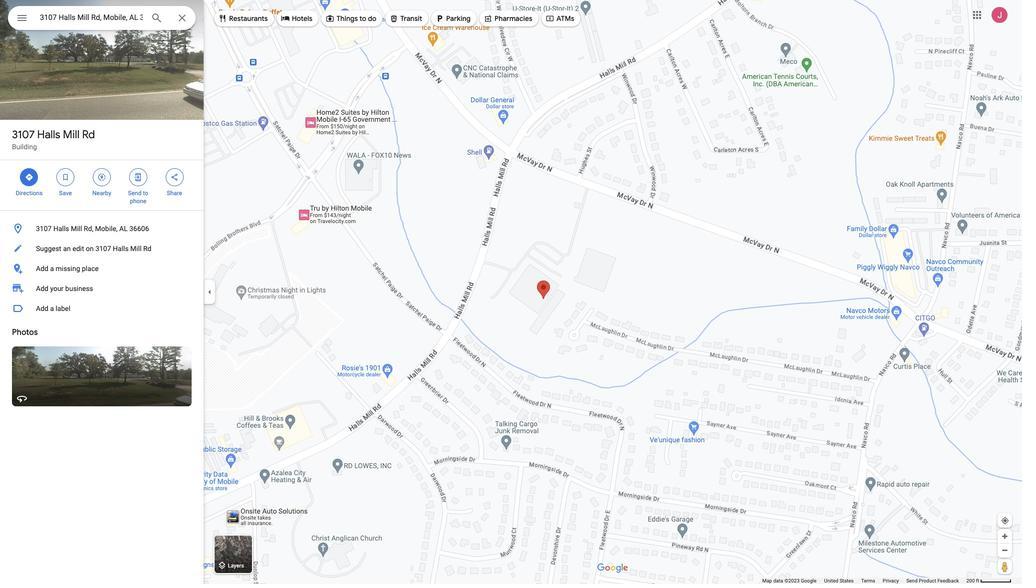 Task type: vqa. For each thing, say whether or not it's contained in the screenshot.


Task type: locate. For each thing, give the bounding box(es) containing it.
 parking
[[435, 13, 471, 24]]

0 horizontal spatial to
[[143, 190, 148, 197]]

mill inside 3107 halls mill rd building
[[63, 128, 80, 142]]

actions for 3107 halls mill rd region
[[0, 160, 204, 210]]

to
[[360, 14, 366, 23], [143, 190, 148, 197]]

add your business link
[[0, 279, 204, 299]]

states
[[840, 578, 854, 584]]

3107 halls mill rd building
[[12, 128, 95, 151]]

1 add from the top
[[36, 265, 48, 273]]

terms button
[[862, 578, 876, 584]]

atms
[[557, 14, 575, 23]]

label
[[56, 305, 70, 313]]

3107 up suggest
[[36, 225, 52, 233]]

2 vertical spatial add
[[36, 305, 48, 313]]

united states button
[[824, 578, 854, 584]]

2 vertical spatial 3107
[[95, 245, 111, 253]]

mill down 36606
[[130, 245, 142, 253]]

restaurants
[[229, 14, 268, 23]]

add down suggest
[[36, 265, 48, 273]]

send product feedback button
[[907, 578, 959, 584]]

mill inside 'button'
[[71, 225, 82, 233]]

rd inside 3107 halls mill rd building
[[82, 128, 95, 142]]

to up phone
[[143, 190, 148, 197]]

send inside button
[[907, 578, 918, 584]]

add
[[36, 265, 48, 273], [36, 285, 48, 293], [36, 305, 48, 313]]

al
[[119, 225, 128, 233]]

send inside send to phone
[[128, 190, 142, 197]]

send for send product feedback
[[907, 578, 918, 584]]

1 vertical spatial add
[[36, 285, 48, 293]]

show street view coverage image
[[998, 559, 1013, 574]]

zoom in image
[[1002, 533, 1009, 540]]

3107
[[12, 128, 35, 142], [36, 225, 52, 233], [95, 245, 111, 253]]

0 vertical spatial send
[[128, 190, 142, 197]]

hotels
[[292, 14, 313, 23]]

©2023
[[785, 578, 800, 584]]


[[435, 13, 444, 24]]

0 vertical spatial halls
[[37, 128, 60, 142]]

2 vertical spatial halls
[[113, 245, 129, 253]]

200
[[967, 578, 975, 584]]

0 vertical spatial 3107
[[12, 128, 35, 142]]

a for label
[[50, 305, 54, 313]]

3107 halls mill rd, mobile, al 36606
[[36, 225, 149, 233]]

add a label button
[[0, 299, 204, 319]]

 button
[[8, 6, 36, 32]]

map data ©2023 google
[[763, 578, 817, 584]]

phone
[[130, 198, 146, 205]]

add for add your business
[[36, 285, 48, 293]]

mill for rd
[[63, 128, 80, 142]]

0 vertical spatial a
[[50, 265, 54, 273]]

3107 right on at the left top
[[95, 245, 111, 253]]

3107 inside 'button'
[[36, 225, 52, 233]]

collapse side panel image
[[204, 287, 215, 298]]

 search field
[[8, 6, 196, 32]]

none field inside 3107 halls mill rd, mobile, al 36606 'field'
[[40, 11, 143, 23]]

suggest an edit on 3107 halls mill rd button
[[0, 239, 204, 259]]

1 horizontal spatial 3107
[[36, 225, 52, 233]]

 transit
[[390, 13, 422, 24]]

2 a from the top
[[50, 305, 54, 313]]

mill
[[63, 128, 80, 142], [71, 225, 82, 233], [130, 245, 142, 253]]

photos
[[12, 328, 38, 338]]

add a missing place
[[36, 265, 99, 273]]

business
[[65, 285, 93, 293]]

0 vertical spatial to
[[360, 14, 366, 23]]

0 vertical spatial add
[[36, 265, 48, 273]]

edit
[[72, 245, 84, 253]]

 pharmacies
[[484, 13, 533, 24]]

footer containing map data ©2023 google
[[763, 578, 967, 584]]

1 vertical spatial to
[[143, 190, 148, 197]]

pharmacies
[[495, 14, 533, 23]]

a left missing
[[50, 265, 54, 273]]


[[97, 172, 106, 183]]


[[61, 172, 70, 183]]

rd
[[82, 128, 95, 142], [143, 245, 152, 253]]

2 vertical spatial mill
[[130, 245, 142, 253]]

mill left the rd,
[[71, 225, 82, 233]]

ft
[[976, 578, 980, 584]]

your
[[50, 285, 64, 293]]

 atms
[[546, 13, 575, 24]]

mill up 
[[63, 128, 80, 142]]

a
[[50, 265, 54, 273], [50, 305, 54, 313]]

1 a from the top
[[50, 265, 54, 273]]

google maps element
[[0, 0, 1023, 584]]


[[390, 13, 399, 24]]

send up phone
[[128, 190, 142, 197]]

0 horizontal spatial 3107
[[12, 128, 35, 142]]

send
[[128, 190, 142, 197], [907, 578, 918, 584]]

2 horizontal spatial 3107
[[95, 245, 111, 253]]

3107 up building
[[12, 128, 35, 142]]

0 vertical spatial mill
[[63, 128, 80, 142]]

add a missing place button
[[0, 259, 204, 279]]

halls inside 'button'
[[53, 225, 69, 233]]

on
[[86, 245, 94, 253]]

to left the do
[[360, 14, 366, 23]]

zoom out image
[[1002, 547, 1009, 554]]

None field
[[40, 11, 143, 23]]

missing
[[56, 265, 80, 273]]

add left your
[[36, 285, 48, 293]]

1 vertical spatial rd
[[143, 245, 152, 253]]

map
[[763, 578, 772, 584]]

0 horizontal spatial rd
[[82, 128, 95, 142]]

send left product
[[907, 578, 918, 584]]


[[218, 13, 227, 24]]


[[546, 13, 555, 24]]

halls inside 3107 halls mill rd building
[[37, 128, 60, 142]]

1 horizontal spatial send
[[907, 578, 918, 584]]

3 add from the top
[[36, 305, 48, 313]]

3107 inside 3107 halls mill rd building
[[12, 128, 35, 142]]

halls
[[37, 128, 60, 142], [53, 225, 69, 233], [113, 245, 129, 253]]

0 vertical spatial rd
[[82, 128, 95, 142]]


[[134, 172, 143, 183]]

1 horizontal spatial to
[[360, 14, 366, 23]]

mill for rd,
[[71, 225, 82, 233]]

data
[[774, 578, 784, 584]]


[[16, 11, 28, 25]]

show your location image
[[1001, 516, 1010, 525]]

1 vertical spatial a
[[50, 305, 54, 313]]

footer
[[763, 578, 967, 584]]

add for add a label
[[36, 305, 48, 313]]

a left label
[[50, 305, 54, 313]]

mobile,
[[95, 225, 118, 233]]

add for add a missing place
[[36, 265, 48, 273]]

1 vertical spatial mill
[[71, 225, 82, 233]]

place
[[82, 265, 99, 273]]

1 vertical spatial 3107
[[36, 225, 52, 233]]

1 vertical spatial send
[[907, 578, 918, 584]]

0 horizontal spatial send
[[128, 190, 142, 197]]

2 add from the top
[[36, 285, 48, 293]]


[[170, 172, 179, 183]]

3107 halls mill rd, mobile, al 36606 button
[[0, 219, 204, 239]]

1 horizontal spatial rd
[[143, 245, 152, 253]]

add left label
[[36, 305, 48, 313]]

save
[[59, 190, 72, 197]]

send for send to phone
[[128, 190, 142, 197]]

halls inside button
[[113, 245, 129, 253]]

1 vertical spatial halls
[[53, 225, 69, 233]]



Task type: describe. For each thing, give the bounding box(es) containing it.
feedback
[[938, 578, 959, 584]]

suggest
[[36, 245, 61, 253]]

halls for rd
[[37, 128, 60, 142]]

share
[[167, 190, 182, 197]]

privacy
[[883, 578, 899, 584]]

parking
[[446, 14, 471, 23]]

united
[[824, 578, 839, 584]]

36606
[[129, 225, 149, 233]]

google
[[801, 578, 817, 584]]

product
[[919, 578, 937, 584]]

do
[[368, 14, 377, 23]]

send to phone
[[128, 190, 148, 205]]

3107 inside button
[[95, 245, 111, 253]]

transit
[[401, 14, 422, 23]]

3107 for rd
[[12, 128, 35, 142]]

directions
[[16, 190, 43, 197]]

suggest an edit on 3107 halls mill rd
[[36, 245, 152, 253]]

 hotels
[[281, 13, 313, 24]]

nearby
[[92, 190, 111, 197]]

to inside  things to do
[[360, 14, 366, 23]]

privacy button
[[883, 578, 899, 584]]


[[281, 13, 290, 24]]

send product feedback
[[907, 578, 959, 584]]

layers
[[228, 563, 244, 569]]

 things to do
[[326, 13, 377, 24]]


[[25, 172, 34, 183]]


[[326, 13, 335, 24]]

200 ft button
[[967, 578, 1012, 584]]

building
[[12, 143, 37, 151]]

an
[[63, 245, 71, 253]]

200 ft
[[967, 578, 980, 584]]

3107 Halls Mill Rd, Mobile, AL 36606 field
[[8, 6, 196, 30]]

united states
[[824, 578, 854, 584]]

footer inside google maps element
[[763, 578, 967, 584]]

things
[[337, 14, 358, 23]]

terms
[[862, 578, 876, 584]]

a for missing
[[50, 265, 54, 273]]

halls for rd,
[[53, 225, 69, 233]]

to inside send to phone
[[143, 190, 148, 197]]

mill inside button
[[130, 245, 142, 253]]

rd inside suggest an edit on 3107 halls mill rd button
[[143, 245, 152, 253]]

rd,
[[84, 225, 93, 233]]

3107 halls mill rd main content
[[0, 0, 204, 584]]

3107 for rd,
[[36, 225, 52, 233]]


[[484, 13, 493, 24]]

google account: james peterson  
(james.peterson1902@gmail.com) image
[[992, 7, 1008, 23]]

add a label
[[36, 305, 70, 313]]

 restaurants
[[218, 13, 268, 24]]

add your business
[[36, 285, 93, 293]]



